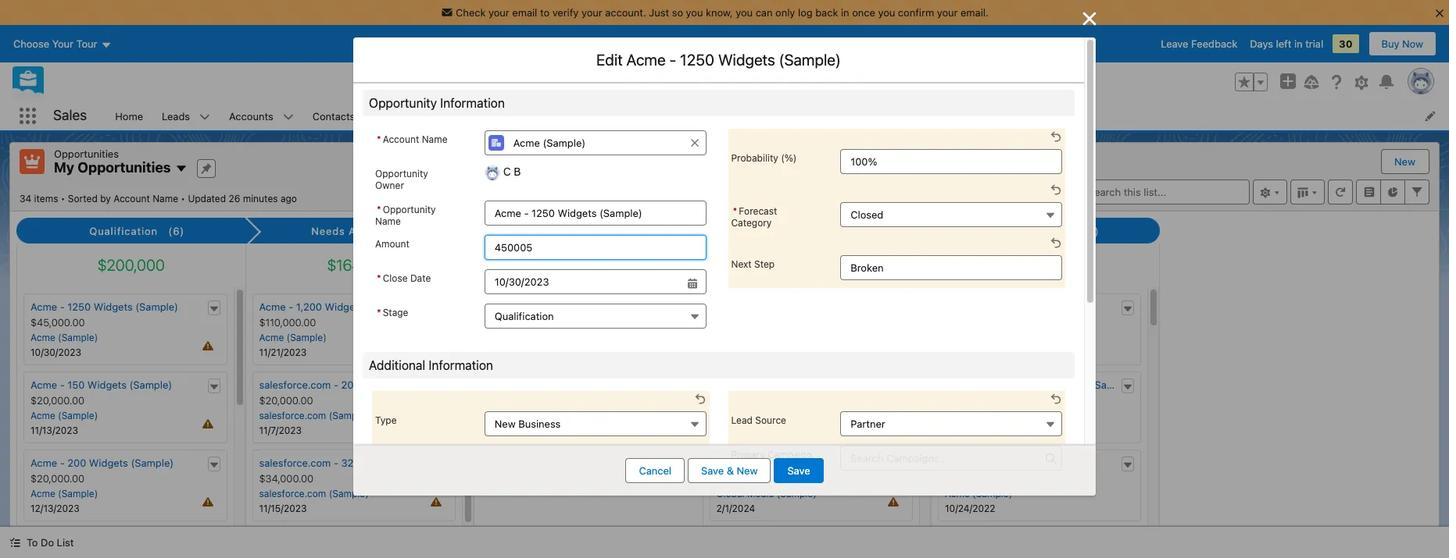 Task type: describe. For each thing, give the bounding box(es) containing it.
leave feedback
[[1161, 38, 1238, 50]]

$211,500
[[786, 256, 848, 274]]

Forecast Category, Closed button
[[840, 202, 1062, 227]]

acme right edit
[[626, 51, 666, 69]]

next step list item
[[728, 235, 1065, 288]]

1100
[[982, 301, 1004, 313]]

acme left 150
[[30, 379, 57, 392]]

- for salesforce.com - 320 widgets (sample) $34,000.00 salesforce.com (sample) 11/15/2023
[[334, 457, 338, 470]]

4/19/2023
[[945, 425, 990, 437]]

trial
[[1305, 38, 1323, 50]]

3 you from the left
[[878, 6, 895, 19]]

widgets for acme - 1250 widgets (sample)
[[94, 301, 133, 313]]

Stage, Qualification button
[[484, 304, 706, 329]]

$164,000
[[327, 256, 392, 274]]

(%)
[[781, 152, 797, 164]]

so
[[672, 6, 683, 19]]

- up search... button
[[669, 51, 676, 69]]

sales
[[53, 107, 87, 124]]

buy now
[[1382, 38, 1423, 50]]

buy now button
[[1368, 31, 1437, 56]]

accounts link
[[220, 102, 283, 131]]

opportunities inside opportunities link
[[394, 110, 459, 122]]

* for * close date
[[377, 273, 381, 285]]

opportunities link
[[385, 102, 468, 131]]

150
[[67, 379, 85, 392]]

$20,000.00 inside $20,000.00 salesforce.com (sample) 11/7/2023
[[259, 395, 313, 407]]

name inside my opportunities|opportunities|list view element
[[153, 193, 178, 204]]

none search field inside my opportunities|opportunities|list view element
[[1062, 179, 1250, 204]]

name for * account name
[[422, 134, 447, 145]]

salesforce.com - 600 widgets (sample) link
[[945, 379, 1134, 392]]

my
[[54, 159, 74, 176]]

acme - 1250 widgets (sample) link
[[30, 301, 178, 313]]

text default image for acme - 1100 widgets (sample)
[[1122, 304, 1133, 315]]

- for acme - 1250 widgets (sample)
[[60, 301, 65, 313]]

11/13/2023
[[30, 425, 78, 437]]

feedback
[[1191, 38, 1238, 50]]

proposal
[[557, 225, 604, 238]]

leads list item
[[152, 102, 220, 131]]

2/1/2024
[[716, 503, 755, 515]]

1 you from the left
[[686, 6, 703, 19]]

(6)
[[168, 225, 185, 238]]

widgets for acme - 650 widgets (sample)
[[1004, 457, 1043, 470]]

email.
[[961, 6, 989, 19]]

list view controls image
[[1253, 179, 1287, 204]]

30
[[1339, 38, 1353, 50]]

1 • from the left
[[61, 193, 65, 204]]

calendar link
[[489, 102, 550, 131]]

next step
[[731, 259, 775, 270]]

- for acme - 1100 widgets (sample)
[[974, 301, 979, 313]]

information for additional information
[[429, 359, 493, 373]]

search... button
[[544, 70, 857, 95]]

to
[[540, 6, 550, 19]]

* stage
[[377, 307, 408, 319]]

acme (sample) link for acme - 150 widgets (sample)
[[30, 410, 98, 422]]

* for * forecast category
[[733, 206, 737, 217]]

&
[[727, 465, 734, 478]]

- for acme - 140 widgets (sample)
[[746, 379, 751, 392]]

0 vertical spatial group
[[1235, 73, 1268, 91]]

name for * opportunity name
[[375, 216, 401, 227]]

text default image inside to do list button
[[9, 538, 20, 549]]

acme - 1100 widgets (sample) link
[[945, 301, 1091, 313]]

- for acme - 200 widgets (sample)
[[60, 457, 65, 470]]

acme inside the $22,500.00 acme (sample) 1/2/2024
[[716, 410, 741, 422]]

* account name
[[377, 134, 447, 145]]

reports list item
[[731, 102, 807, 131]]

forecast
[[739, 206, 777, 217]]

11/21/2023
[[259, 347, 307, 359]]

1,200
[[296, 301, 322, 313]]

0 vertical spatial in
[[841, 6, 849, 19]]

new for new
[[1395, 156, 1416, 168]]

1 vertical spatial in
[[1294, 38, 1303, 50]]

acme inside $45,000.00 acme (sample) 10/30/2023
[[30, 332, 55, 344]]

320
[[341, 457, 360, 470]]

media inside $10,000.00 global media (sample) 2/1/2024
[[747, 489, 774, 500]]

by
[[100, 193, 111, 204]]

1/2/2024
[[716, 425, 755, 437]]

Probability (%) text field
[[840, 149, 1062, 174]]

widgets for acme - 1100 widgets (sample)
[[1007, 301, 1046, 313]]

0 vertical spatial media
[[749, 457, 778, 470]]

dashboards list item
[[635, 102, 731, 131]]

- for acme - 150 widgets (sample)
[[60, 379, 65, 392]]

leads link
[[152, 102, 199, 131]]

group containing *
[[375, 270, 706, 295]]

acme left 1100
[[945, 301, 972, 313]]

salesforce.com (sample) link for $164,000
[[259, 410, 369, 422]]

accounts list item
[[220, 102, 303, 131]]

dashboards
[[645, 110, 702, 122]]

next
[[731, 259, 752, 270]]

salesforce.com inside $20,000.00 salesforce.com (sample) 11/7/2023
[[259, 410, 326, 422]]

widgets for acme - 140 widgets (sample)
[[774, 379, 813, 392]]

acme up the 11/21/2023
[[259, 332, 284, 344]]

closed list item
[[728, 182, 1065, 235]]

save & new
[[701, 465, 758, 478]]

2 vertical spatial new
[[737, 465, 758, 478]]

to do list
[[27, 537, 74, 549]]

stage
[[383, 307, 408, 319]]

opportunities up the by
[[78, 159, 171, 176]]

category
[[731, 217, 772, 229]]

34 items • sorted by account name • updated 26 minutes ago
[[20, 193, 297, 204]]

opportunities list item
[[385, 102, 489, 131]]

quotes link
[[807, 102, 860, 131]]

salesforce.com - 320 widgets (sample) $34,000.00 salesforce.com (sample) 11/15/2023
[[259, 457, 447, 515]]

widgets for acme - 200 widgets (sample)
[[89, 457, 128, 470]]

select list display image
[[1290, 179, 1325, 204]]

$512,000
[[1013, 256, 1078, 274]]

- for acme - 1,200 widgets (sample) $110,000.00 acme (sample) 11/21/2023
[[289, 301, 293, 313]]

1250 inside my opportunities|opportunities|list view element
[[67, 301, 91, 313]]

acme down '11/13/2023'
[[30, 457, 57, 470]]

save button
[[774, 459, 823, 484]]

2 your from the left
[[581, 6, 602, 19]]

contacts
[[312, 110, 355, 122]]

list
[[57, 537, 74, 549]]

3 your from the left
[[937, 6, 958, 19]]

close
[[383, 273, 408, 285]]

amount
[[375, 238, 410, 250]]

(sample) inside $20,000.00 acme (sample) 12/13/2023
[[58, 489, 98, 500]]

date
[[410, 273, 431, 285]]

acme (sample) link down $110,000.00
[[259, 332, 327, 344]]

acme - 200 widgets (sample) link
[[30, 457, 174, 470]]

probability
[[731, 152, 778, 164]]

acme inside the $20,000.00 acme (sample) 11/13/2023
[[30, 410, 55, 422]]

log
[[798, 6, 813, 19]]

1 global from the top
[[716, 457, 747, 470]]

quotes
[[817, 110, 851, 122]]

(7)
[[852, 225, 867, 238]]

salesforce.com up $75,000.00
[[945, 379, 1017, 392]]

new business
[[495, 418, 561, 431]]

minutes
[[243, 193, 278, 204]]

needs analysis
[[311, 225, 393, 238]]

lead source
[[731, 415, 786, 427]]

(sample) inside $20,000.00 salesforce.com (sample) 11/7/2023
[[329, 410, 369, 422]]

salesforce.com - 320 widgets (sample) link
[[259, 457, 447, 470]]

acme - 200 widgets (sample)
[[30, 457, 174, 470]]

200 for acme
[[67, 457, 86, 470]]

reports
[[741, 110, 778, 122]]

only
[[775, 6, 795, 19]]

acme - 1,200 widgets (sample) link
[[259, 301, 409, 313]]

global inside $10,000.00 global media (sample) 2/1/2024
[[716, 489, 745, 500]]

account inside my opportunities|opportunities|list view element
[[113, 193, 150, 204]]

12/13/2023
[[30, 503, 80, 515]]

leave
[[1161, 38, 1188, 50]]

contacts list item
[[303, 102, 385, 131]]



Task type: vqa. For each thing, say whether or not it's contained in the screenshot.
GLOBAL
yes



Task type: locate. For each thing, give the bounding box(es) containing it.
widgets down can
[[718, 51, 775, 69]]

opportunity inside the * opportunity name
[[383, 204, 436, 216]]

verify
[[552, 6, 579, 19]]

0 horizontal spatial text default image
[[208, 382, 219, 393]]

2 horizontal spatial you
[[878, 6, 895, 19]]

text default image
[[208, 304, 219, 315], [1122, 304, 1133, 315], [437, 382, 448, 393], [894, 382, 905, 393], [1122, 382, 1133, 393], [208, 460, 219, 471], [1122, 460, 1133, 471], [9, 538, 20, 549]]

• left updated
[[181, 193, 185, 204]]

1 horizontal spatial name
[[375, 216, 401, 227]]

salesforce.com inside $75,000.00 salesforce.com (sample) 4/19/2023
[[945, 410, 1012, 422]]

probability (%)
[[731, 152, 797, 164]]

text default image for acme - 1250 widgets (sample)
[[208, 304, 219, 315]]

dashboards link
[[635, 102, 711, 131]]

- up $110,000.00
[[289, 301, 293, 313]]

account.
[[605, 6, 646, 19]]

0 horizontal spatial closed
[[851, 209, 883, 221]]

acme up 1/2/2024
[[716, 410, 741, 422]]

0 vertical spatial 200
[[341, 379, 360, 392]]

- up $20,000.00 salesforce.com (sample) 11/7/2023
[[334, 379, 338, 392]]

80
[[788, 457, 801, 470]]

additional
[[369, 359, 425, 373]]

new button
[[1382, 150, 1428, 174]]

opportunities up "* account name"
[[394, 110, 459, 122]]

acme - 150 widgets (sample) link
[[30, 379, 172, 392]]

- left 150
[[60, 379, 65, 392]]

in right left
[[1294, 38, 1303, 50]]

probability (%) list item
[[728, 129, 1065, 182]]

account right the by
[[113, 193, 150, 204]]

home
[[115, 110, 143, 122]]

salesforce.com (sample) link down $34,000.00
[[259, 489, 369, 500]]

0 horizontal spatial 1250
[[67, 301, 91, 313]]

acme (sample) link for acme - 200 widgets (sample)
[[30, 489, 98, 500]]

0 vertical spatial qualification
[[89, 225, 158, 238]]

1 vertical spatial group
[[375, 270, 706, 295]]

salesforce.com (sample) link
[[259, 410, 369, 422], [945, 410, 1055, 422], [259, 489, 369, 500]]

name down opportunities "list item"
[[422, 134, 447, 145]]

1 vertical spatial account
[[113, 193, 150, 204]]

$45,000.00
[[30, 317, 85, 329]]

salesforce.com (sample) link for $512,000
[[945, 410, 1055, 422]]

0 horizontal spatial your
[[489, 6, 509, 19]]

1 horizontal spatial 1250
[[680, 51, 714, 69]]

partner
[[851, 418, 885, 431]]

salesforce.com - 200 widgets (sample)
[[259, 379, 447, 392]]

- left the 140
[[746, 379, 751, 392]]

(0)
[[615, 225, 631, 238]]

* left the stage
[[377, 307, 381, 319]]

calendar list item
[[489, 102, 570, 131]]

widgets right 650 at the right bottom
[[1004, 457, 1043, 470]]

name inside the * opportunity name
[[375, 216, 401, 227]]

left
[[1276, 38, 1292, 50]]

text default image for salesforce.com - 200 widgets (sample)
[[437, 382, 448, 393]]

1 vertical spatial name
[[153, 193, 178, 204]]

Lead Source button
[[840, 412, 1062, 437]]

can
[[756, 6, 773, 19]]

1 horizontal spatial you
[[736, 6, 753, 19]]

(sample)
[[779, 51, 841, 69], [135, 301, 178, 313], [367, 301, 409, 313], [1049, 301, 1091, 313], [58, 332, 98, 344], [287, 332, 327, 344], [129, 379, 172, 392], [405, 379, 447, 392], [815, 379, 858, 392], [1091, 379, 1134, 392], [58, 410, 98, 422], [329, 410, 369, 422], [744, 410, 784, 422], [1015, 410, 1055, 422], [131, 457, 174, 470], [405, 457, 447, 470], [846, 457, 889, 470], [1046, 457, 1088, 470], [58, 489, 98, 500], [329, 489, 369, 500], [777, 489, 817, 500], [972, 489, 1012, 500]]

* close date
[[377, 273, 431, 285]]

1 horizontal spatial 200
[[341, 379, 360, 392]]

opportunities down sales
[[54, 148, 119, 160]]

widgets for salesforce.com - 320 widgets (sample) $34,000.00 salesforce.com (sample) 11/15/2023
[[363, 457, 402, 470]]

salesforce.com (sample) link down $75,000.00
[[945, 410, 1055, 422]]

save for save & new
[[701, 465, 724, 478]]

text default image for acme - 650 widgets (sample)
[[1122, 460, 1133, 471]]

your left email
[[489, 6, 509, 19]]

business
[[518, 418, 561, 431]]

widgets down additional
[[363, 379, 402, 392]]

0 horizontal spatial new
[[495, 418, 516, 431]]

text default image for global media - 80 widgets (sample)
[[894, 460, 905, 471]]

0 vertical spatial global
[[716, 457, 747, 470]]

owner
[[375, 180, 404, 192]]

global
[[716, 457, 747, 470], [716, 489, 745, 500]]

text default image for acme - 150 widgets (sample)
[[208, 382, 219, 393]]

save
[[701, 465, 724, 478], [787, 465, 810, 478]]

0 horizontal spatial qualification
[[89, 225, 158, 238]]

1 horizontal spatial new
[[737, 465, 758, 478]]

- left 80
[[781, 457, 786, 470]]

0 vertical spatial new
[[1395, 156, 1416, 168]]

0 horizontal spatial account
[[113, 193, 150, 204]]

once
[[852, 6, 875, 19]]

- left 650 at the right bottom
[[974, 457, 979, 470]]

step
[[754, 259, 775, 270]]

opportunity up "* account name"
[[369, 96, 437, 110]]

media
[[749, 457, 778, 470], [747, 489, 774, 500]]

None search field
[[1062, 179, 1250, 204]]

opportunity down "* account name"
[[375, 168, 428, 180]]

leave feedback link
[[1161, 38, 1238, 50]]

Acme (Sample) text field
[[484, 131, 706, 156]]

inverse image
[[1080, 9, 1099, 28]]

$20,000.00
[[30, 395, 85, 407], [259, 395, 313, 407], [30, 473, 85, 485]]

0 horizontal spatial •
[[61, 193, 65, 204]]

salesforce.com (sample) link up 11/7/2023
[[259, 410, 369, 422]]

widgets right the 140
[[774, 379, 813, 392]]

- left 320 at the left bottom
[[334, 457, 338, 470]]

lead
[[731, 415, 753, 427]]

* opportunity name
[[375, 204, 436, 227]]

0 vertical spatial text default image
[[208, 382, 219, 393]]

1250
[[680, 51, 714, 69], [67, 301, 91, 313]]

$20,000.00 acme (sample) 12/13/2023
[[30, 473, 98, 515]]

- for salesforce.com - 600 widgets (sample)
[[1020, 379, 1024, 392]]

closed up (7)
[[851, 209, 883, 221]]

(sample) inside acme (sample) 10/24/2022
[[972, 489, 1012, 500]]

2 you from the left
[[736, 6, 753, 19]]

1250 up search... button
[[680, 51, 714, 69]]

list
[[106, 102, 1449, 131]]

$20,000.00 inside the $20,000.00 acme (sample) 11/13/2023
[[30, 395, 85, 407]]

information for opportunity information
[[440, 96, 505, 110]]

group down "days"
[[1235, 73, 1268, 91]]

2 vertical spatial opportunity
[[383, 204, 436, 216]]

account down opportunities link
[[383, 134, 419, 145]]

$20,000.00 down 150
[[30, 395, 85, 407]]

new inside my opportunities|opportunities|list view element
[[1395, 156, 1416, 168]]

0 vertical spatial account
[[383, 134, 419, 145]]

acme up $22,500.00
[[716, 379, 743, 392]]

1 horizontal spatial account
[[383, 134, 419, 145]]

$20,000.00 up 12/13/2023
[[30, 473, 85, 485]]

edit
[[596, 51, 623, 69]]

$10,000.00 global media (sample) 2/1/2024
[[716, 473, 817, 515]]

closed left won
[[1004, 225, 1041, 238]]

check your email to verify your account. just so you know, you can only log back in once you confirm your email.
[[456, 6, 989, 19]]

1 vertical spatial 200
[[67, 457, 86, 470]]

acme up 12/13/2023
[[30, 489, 55, 500]]

acme (sample) link for acme - 650 widgets (sample)
[[945, 489, 1012, 500]]

- for acme - 650 widgets (sample)
[[974, 457, 979, 470]]

1 horizontal spatial qualification
[[495, 310, 554, 323]]

source
[[755, 415, 786, 427]]

widgets for salesforce.com - 600 widgets (sample)
[[1049, 379, 1088, 392]]

0 horizontal spatial you
[[686, 6, 703, 19]]

1 horizontal spatial text default image
[[894, 460, 905, 471]]

0 horizontal spatial in
[[841, 6, 849, 19]]

qualification inside qualification button
[[495, 310, 554, 323]]

global up 2/1/2024 in the bottom of the page
[[716, 489, 745, 500]]

cancel button
[[626, 459, 685, 484]]

1 vertical spatial 1250
[[67, 301, 91, 313]]

opportunity for owner
[[375, 168, 428, 180]]

widgets down $200,000
[[94, 301, 133, 313]]

1 horizontal spatial closed
[[1004, 225, 1041, 238]]

1 vertical spatial qualification
[[495, 310, 554, 323]]

* inside the * opportunity name
[[377, 204, 381, 216]]

200 for salesforce.com
[[341, 379, 360, 392]]

• right the 'items' on the left
[[61, 193, 65, 204]]

$200,000
[[97, 256, 165, 274]]

$34,000.00
[[259, 473, 314, 485]]

global media - 80 widgets (sample) link
[[716, 457, 889, 470]]

accounts
[[229, 110, 273, 122]]

* for * opportunity name
[[377, 204, 381, 216]]

salesforce.com up 11/7/2023
[[259, 410, 326, 422]]

acme up 10/24/2022
[[945, 489, 970, 500]]

text default image for salesforce.com - 600 widgets (sample)
[[1122, 382, 1133, 393]]

200 up $20,000.00 salesforce.com (sample) 11/7/2023
[[341, 379, 360, 392]]

2 vertical spatial name
[[375, 216, 401, 227]]

items
[[34, 193, 58, 204]]

acme (sample) link up '11/13/2023'
[[30, 410, 98, 422]]

1 vertical spatial closed
[[1004, 225, 1041, 238]]

just
[[649, 6, 669, 19]]

widgets right 1100
[[1007, 301, 1046, 313]]

10/30/2023
[[30, 347, 81, 359]]

days
[[1250, 38, 1273, 50]]

$20,000.00 for acme - 200 widgets (sample)
[[30, 473, 85, 485]]

widgets right "1,200"
[[325, 301, 364, 313]]

1 vertical spatial new
[[495, 418, 516, 431]]

acme (sample) link down $22,500.00
[[716, 410, 784, 422]]

$20,000.00 up 11/7/2023
[[259, 395, 313, 407]]

10/24/2022
[[945, 503, 995, 515]]

1 save from the left
[[701, 465, 724, 478]]

200 up $20,000.00 acme (sample) 12/13/2023 at the left bottom of the page
[[67, 457, 86, 470]]

name up amount
[[375, 216, 401, 227]]

widgets for acme - 1,200 widgets (sample) $110,000.00 acme (sample) 11/21/2023
[[325, 301, 364, 313]]

to
[[27, 537, 38, 549]]

acme - 1100 widgets (sample)
[[945, 301, 1091, 313]]

1 horizontal spatial your
[[581, 6, 602, 19]]

2 horizontal spatial name
[[422, 134, 447, 145]]

26
[[229, 193, 240, 204]]

1 horizontal spatial •
[[181, 193, 185, 204]]

$75,000.00 salesforce.com (sample) 4/19/2023
[[945, 395, 1055, 437]]

widgets right 320 at the left bottom
[[363, 457, 402, 470]]

you right so
[[686, 6, 703, 19]]

partner list item
[[728, 392, 1065, 445]]

text default image for acme - 140 widgets (sample)
[[894, 382, 905, 393]]

0 horizontal spatial 200
[[67, 457, 86, 470]]

(sample) inside $10,000.00 global media (sample) 2/1/2024
[[777, 489, 817, 500]]

1 vertical spatial information
[[429, 359, 493, 373]]

closed for closed won
[[1004, 225, 1041, 238]]

text default image for acme - 200 widgets (sample)
[[208, 460, 219, 471]]

acme (sample) link down $45,000.00
[[30, 332, 98, 344]]

- for salesforce.com - 200 widgets (sample)
[[334, 379, 338, 392]]

- left 1100
[[974, 301, 979, 313]]

back
[[815, 6, 838, 19]]

acme (sample) link for acme - 1250 widgets (sample)
[[30, 332, 98, 344]]

0 horizontal spatial save
[[701, 465, 724, 478]]

0 vertical spatial closed
[[851, 209, 883, 221]]

widgets inside salesforce.com - 320 widgets (sample) $34,000.00 salesforce.com (sample) 11/15/2023
[[363, 457, 402, 470]]

-
[[669, 51, 676, 69], [60, 301, 65, 313], [289, 301, 293, 313], [974, 301, 979, 313], [60, 379, 65, 392], [334, 379, 338, 392], [746, 379, 751, 392], [1020, 379, 1024, 392], [60, 457, 65, 470], [334, 457, 338, 470], [781, 457, 786, 470], [974, 457, 979, 470]]

2 save from the left
[[787, 465, 810, 478]]

acme (sample) link for acme - 140 widgets (sample)
[[716, 410, 784, 422]]

0 horizontal spatial name
[[153, 193, 178, 204]]

0 vertical spatial name
[[422, 134, 447, 145]]

2 horizontal spatial new
[[1395, 156, 1416, 168]]

acme up '11/13/2023'
[[30, 410, 55, 422]]

* forecast category
[[731, 206, 777, 229]]

new inside type button
[[495, 418, 516, 431]]

analysis
[[349, 225, 393, 238]]

$20,000.00 inside $20,000.00 acme (sample) 12/13/2023
[[30, 473, 85, 485]]

acme up $110,000.00
[[259, 301, 286, 313]]

1 vertical spatial opportunity
[[375, 168, 428, 180]]

you right once
[[878, 6, 895, 19]]

0 vertical spatial opportunity
[[369, 96, 437, 110]]

check
[[456, 6, 486, 19]]

1250 up $45,000.00
[[67, 301, 91, 313]]

(sample) inside $45,000.00 acme (sample) 10/30/2023
[[58, 332, 98, 344]]

0 vertical spatial information
[[440, 96, 505, 110]]

you left can
[[736, 6, 753, 19]]

$110,000.00
[[259, 317, 316, 329]]

do
[[41, 537, 54, 549]]

acme (sample) 10/24/2022
[[945, 489, 1012, 515]]

1 horizontal spatial group
[[1235, 73, 1268, 91]]

1 horizontal spatial save
[[787, 465, 810, 478]]

Amount text field
[[484, 235, 706, 260]]

opportunity information
[[369, 96, 505, 110]]

salesforce.com - 600 widgets (sample)
[[945, 379, 1134, 392]]

list containing home
[[106, 102, 1449, 131]]

sorted
[[68, 193, 98, 204]]

name
[[422, 134, 447, 145], [153, 193, 178, 204], [375, 216, 401, 227]]

widgets inside acme - 1,200 widgets (sample) $110,000.00 acme (sample) 11/21/2023
[[325, 301, 364, 313]]

(sample) inside the $20,000.00 acme (sample) 11/13/2023
[[58, 410, 98, 422]]

* left forecast
[[733, 206, 737, 217]]

1 vertical spatial media
[[747, 489, 774, 500]]

34
[[20, 193, 31, 204]]

* left close
[[377, 273, 381, 285]]

600
[[1027, 379, 1046, 392]]

salesforce.com down the 11/21/2023
[[259, 379, 331, 392]]

$20,000.00 for acme - 150 widgets (sample)
[[30, 395, 85, 407]]

2 • from the left
[[181, 193, 185, 204]]

1 vertical spatial text default image
[[894, 460, 905, 471]]

* for * stage
[[377, 307, 381, 319]]

leads
[[162, 110, 190, 122]]

widgets up $20,000.00 acme (sample) 12/13/2023 at the left bottom of the page
[[89, 457, 128, 470]]

global up $10,000.00
[[716, 457, 747, 470]]

opportunity down the opportunity owner
[[383, 204, 436, 216]]

acme - 140 widgets (sample)
[[716, 379, 858, 392]]

Next Step text field
[[840, 256, 1062, 281]]

* for * account name
[[377, 134, 381, 145]]

salesforce.com up $34,000.00
[[259, 457, 331, 470]]

acme up 10/30/2023
[[30, 332, 55, 344]]

$22,500.00 acme (sample) 1/2/2024
[[716, 395, 784, 437]]

additional information
[[369, 359, 493, 373]]

widgets for acme - 150 widgets (sample)
[[87, 379, 127, 392]]

salesforce.com down $75,000.00
[[945, 410, 1012, 422]]

negotiation
[[779, 225, 841, 238]]

acme left 650 at the right bottom
[[945, 457, 972, 470]]

media up $10,000.00
[[749, 457, 778, 470]]

0 horizontal spatial group
[[375, 270, 706, 295]]

closed inside my opportunities|opportunities|list view element
[[1004, 225, 1041, 238]]

0 vertical spatial 1250
[[680, 51, 714, 69]]

save inside save & new button
[[701, 465, 724, 478]]

closed won
[[1004, 225, 1067, 238]]

new business list item
[[372, 392, 709, 445]]

your right the verify
[[581, 6, 602, 19]]

closed inside "button"
[[851, 209, 883, 221]]

* up analysis
[[377, 204, 381, 216]]

2 horizontal spatial your
[[937, 6, 958, 19]]

(sample) inside the $22,500.00 acme (sample) 1/2/2024
[[744, 410, 784, 422]]

- inside acme - 1,200 widgets (sample) $110,000.00 acme (sample) 11/21/2023
[[289, 301, 293, 313]]

(sample) inside $75,000.00 salesforce.com (sample) 4/19/2023
[[1015, 410, 1055, 422]]

qualification inside my opportunities|opportunities|list view element
[[89, 225, 158, 238]]

- left 600
[[1020, 379, 1024, 392]]

acme (sample) link up 12/13/2023
[[30, 489, 98, 500]]

widgets for salesforce.com - 200 widgets (sample)
[[363, 379, 402, 392]]

widgets right 600
[[1049, 379, 1088, 392]]

group
[[1235, 73, 1268, 91], [375, 270, 706, 295]]

needs
[[311, 225, 345, 238]]

group up qualification button
[[375, 270, 706, 295]]

information
[[440, 96, 505, 110], [429, 359, 493, 373]]

acme - 150 widgets (sample)
[[30, 379, 172, 392]]

Search My Opportunities list view. search field
[[1062, 179, 1250, 204]]

1/15/2024
[[716, 347, 760, 359]]

widgets right 80
[[804, 457, 843, 470]]

None text field
[[484, 201, 706, 226], [484, 270, 706, 295], [484, 201, 706, 226], [484, 270, 706, 295]]

2 global from the top
[[716, 489, 745, 500]]

opportunity for information
[[369, 96, 437, 110]]

my opportunities|opportunities|list view element
[[9, 142, 1440, 559]]

in right back at the right of the page
[[841, 6, 849, 19]]

- up $45,000.00
[[60, 301, 65, 313]]

1 horizontal spatial in
[[1294, 38, 1303, 50]]

200
[[341, 379, 360, 392], [67, 457, 86, 470]]

1 your from the left
[[489, 6, 509, 19]]

ago
[[281, 193, 297, 204]]

$45,000.00 acme (sample) 10/30/2023
[[30, 317, 98, 359]]

text default image
[[208, 382, 219, 393], [894, 460, 905, 471]]

* inside the * forecast category
[[733, 206, 737, 217]]

widgets right 150
[[87, 379, 127, 392]]

your left email.
[[937, 6, 958, 19]]

$10,000.00
[[716, 473, 769, 485]]

Type button
[[484, 412, 706, 437]]

acme inside $20,000.00 acme (sample) 12/13/2023
[[30, 489, 55, 500]]

closed for closed
[[851, 209, 883, 221]]

save for save
[[787, 465, 810, 478]]

- up $20,000.00 acme (sample) 12/13/2023 at the left bottom of the page
[[60, 457, 65, 470]]

acme inside acme (sample) 10/24/2022
[[945, 489, 970, 500]]

new for new business
[[495, 418, 516, 431]]

salesforce.com down $34,000.00
[[259, 489, 326, 500]]

quotes list item
[[807, 102, 881, 131]]

- inside salesforce.com - 320 widgets (sample) $34,000.00 salesforce.com (sample) 11/15/2023
[[334, 457, 338, 470]]

media down $10,000.00
[[747, 489, 774, 500]]

acme (sample) link up 10/24/2022
[[945, 489, 1012, 500]]

save inside save button
[[787, 465, 810, 478]]

* down the contacts "list item"
[[377, 134, 381, 145]]

1 vertical spatial global
[[716, 489, 745, 500]]

name up (6)
[[153, 193, 178, 204]]

acme up $45,000.00
[[30, 301, 57, 313]]

confirm
[[898, 6, 934, 19]]

my opportunities status
[[20, 193, 188, 204]]



